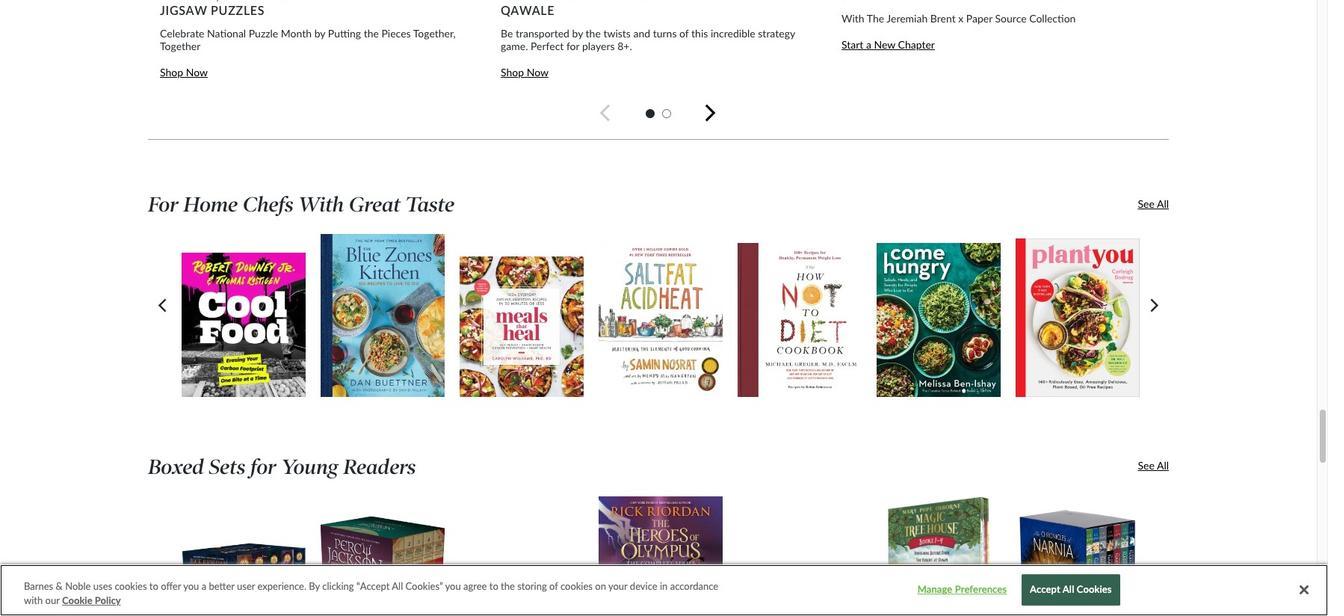 Task type: locate. For each thing, give the bounding box(es) containing it.
brent
[[931, 12, 956, 25]]

cookie policy
[[62, 595, 121, 607]]

barnes
[[529, 0, 579, 2], [24, 580, 53, 592]]

strategy
[[758, 27, 795, 40]]

0 horizontal spatial shop now
[[160, 66, 208, 78]]

1 horizontal spatial to
[[490, 580, 499, 592]]

storing
[[518, 580, 547, 592]]

all
[[1157, 197, 1169, 210], [1157, 459, 1169, 472], [392, 580, 403, 592], [1063, 584, 1075, 596]]

0 vertical spatial of
[[681, 0, 698, 2]]

0 horizontal spatial &
[[56, 580, 63, 592]]

1 vertical spatial of
[[680, 27, 689, 40]]

0 horizontal spatial you
[[183, 580, 199, 592]]

uses
[[93, 580, 112, 592]]

& inside the barnes & noble game of the month: qawale
[[582, 0, 591, 2]]

0 vertical spatial &
[[582, 0, 591, 2]]

now
[[186, 66, 208, 78], [527, 66, 549, 78]]

2 shop now from the left
[[501, 66, 549, 78]]

2 vertical spatial menu
[[158, 495, 1159, 616]]

title: the blue zones kitchen: 100 recipes to live to 100, author: dan buettner image
[[320, 233, 446, 398]]

with
[[842, 12, 865, 25], [299, 192, 344, 217]]

see all link
[[965, 197, 1169, 210], [965, 459, 1169, 472]]

chapter
[[898, 38, 935, 51]]

2 see from the top
[[1138, 459, 1155, 472]]

the up this on the right of page
[[701, 0, 726, 2]]

perfect
[[531, 40, 564, 52]]

1 vertical spatial the
[[867, 12, 885, 25]]

1 see all from the top
[[1138, 197, 1169, 210]]

1 shop from the left
[[160, 66, 183, 78]]

for right "sets"
[[250, 454, 276, 479]]

1 horizontal spatial noble
[[595, 0, 637, 2]]

manage preferences
[[918, 584, 1007, 596]]

all for see all link related to for home chefs with great taste
[[1157, 197, 1169, 210]]

to right agree
[[490, 580, 499, 592]]

1 vertical spatial see
[[1138, 459, 1155, 472]]

0 horizontal spatial noble
[[65, 580, 91, 592]]

1 vertical spatial menu
[[158, 233, 1159, 398]]

with the jeremiah brent x paper source collection
[[842, 12, 1076, 25]]

a left new
[[867, 38, 872, 51]]

2
[[664, 107, 670, 119]]

your
[[609, 580, 628, 592]]

accordance
[[670, 580, 719, 592]]

1 by from the left
[[315, 27, 325, 40]]

a
[[867, 38, 872, 51], [202, 580, 206, 592]]

0 horizontal spatial shop
[[160, 66, 183, 78]]

shop now
[[160, 66, 208, 78], [501, 66, 549, 78]]

1 horizontal spatial for
[[567, 40, 580, 52]]

incredible
[[711, 27, 756, 40]]

cookie policy link
[[62, 594, 121, 609]]

0 vertical spatial see all link
[[965, 197, 1169, 210]]

1 vertical spatial barnes
[[24, 580, 53, 592]]

month
[[281, 27, 312, 40]]

the up qawale
[[501, 0, 526, 2]]

barnes up qawale
[[529, 0, 579, 2]]

noble inside barnes & noble uses cookies to offer you a better user experience. by clicking "accept all cookies" you agree to the storing of cookies on your device in accordance with our
[[65, 580, 91, 592]]

of right storing
[[550, 580, 558, 592]]

now down perfect
[[527, 66, 549, 78]]

chefs
[[243, 192, 294, 217]]

of inside the barnes & noble game of the month: qawale
[[681, 0, 698, 2]]

noble up 'cookie' on the bottom of the page
[[65, 580, 91, 592]]

1 vertical spatial &
[[56, 580, 63, 592]]

title: percy jackson and the olympians hardcover boxed set, books 1-5, author: rick riordan image
[[459, 551, 585, 616]]

accept all cookies button
[[1022, 575, 1121, 606]]

0 vertical spatial see all
[[1138, 197, 1169, 210]]

the
[[701, 0, 726, 2], [364, 27, 379, 40], [586, 27, 601, 40], [501, 580, 515, 592]]

the
[[501, 0, 526, 2], [867, 12, 885, 25]]

privacy alert dialog
[[0, 564, 1329, 616]]

a left better
[[202, 580, 206, 592]]

by right month
[[315, 27, 325, 40]]

next toolbar
[[148, 0, 1329, 140]]

1 vertical spatial noble
[[65, 580, 91, 592]]

0 horizontal spatial by
[[315, 27, 325, 40]]

0 horizontal spatial to
[[149, 580, 158, 592]]

0 horizontal spatial barnes
[[24, 580, 53, 592]]

& up "players"
[[582, 0, 591, 2]]

the inside celebrate national puzzle month by putting the pieces together, together
[[364, 27, 379, 40]]

1 vertical spatial see all
[[1138, 459, 1169, 472]]

on
[[595, 580, 606, 592]]

2 button
[[662, 107, 671, 119]]

1 vertical spatial see all link
[[965, 459, 1169, 472]]

the left "pieces"
[[364, 27, 379, 40]]

& up our
[[56, 580, 63, 592]]

the left "twists"
[[586, 27, 601, 40]]

of left this on the right of page
[[680, 27, 689, 40]]

1 horizontal spatial barnes
[[529, 0, 579, 2]]

of right game
[[681, 0, 698, 2]]

experience.
[[258, 580, 307, 592]]

2 now from the left
[[527, 66, 549, 78]]

with right chefs
[[299, 192, 344, 217]]

you
[[183, 580, 199, 592], [445, 580, 461, 592]]

0 horizontal spatial for
[[250, 454, 276, 479]]

2 see all from the top
[[1138, 459, 1169, 472]]

shop down game. at the left top
[[501, 66, 524, 78]]

see all link for for home chefs with great taste
[[965, 197, 1169, 210]]

1 horizontal spatial cookies
[[561, 580, 593, 592]]

1 horizontal spatial shop now
[[501, 66, 549, 78]]

you left agree
[[445, 580, 461, 592]]

&
[[582, 0, 591, 2], [56, 580, 63, 592]]

1 shop now from the left
[[160, 66, 208, 78]]

all for accept all cookies button
[[1063, 584, 1075, 596]]

tab list
[[148, 107, 1169, 119]]

by inside be transported by the twists and turns of this incredible strategy game. perfect for players 8+.
[[572, 27, 583, 40]]

collection
[[1030, 12, 1076, 25]]

game
[[641, 0, 678, 2]]

accept
[[1030, 584, 1061, 596]]

title: the heroes of olympus paperback boxed set (10th anniversary edition), author: rick riordan image
[[598, 495, 724, 616]]

be transported by the twists and turns of this incredible strategy game. perfect for players 8+.
[[501, 27, 795, 52]]

1 horizontal spatial a
[[867, 38, 872, 51]]

now down together
[[186, 66, 208, 78]]

see all
[[1138, 197, 1169, 210], [1138, 459, 1169, 472]]

shop now for jigsaw puzzles
[[160, 66, 208, 78]]

paper
[[967, 12, 993, 25]]

pieces
[[382, 27, 411, 40]]

to left offer
[[149, 580, 158, 592]]

cookies left on
[[561, 580, 593, 592]]

0 horizontal spatial the
[[501, 0, 526, 2]]

1 horizontal spatial with
[[842, 12, 865, 25]]

tab list containing 1
[[148, 107, 1169, 119]]

source
[[996, 12, 1027, 25]]

0 vertical spatial menu
[[148, 0, 1329, 86]]

together
[[160, 40, 201, 52]]

you right offer
[[183, 580, 199, 592]]

shop
[[160, 66, 183, 78], [501, 66, 524, 78]]

0 vertical spatial see
[[1138, 197, 1155, 210]]

taste
[[406, 192, 455, 217]]

0 vertical spatial noble
[[595, 0, 637, 2]]

menu for for home chefs with great taste
[[158, 233, 1159, 398]]

cookies up "policy" in the bottom of the page
[[115, 580, 147, 592]]

of inside barnes & noble uses cookies to offer you a better user experience. by clicking "accept all cookies" you agree to the storing of cookies on your device in accordance with our
[[550, 580, 558, 592]]

of
[[681, 0, 698, 2], [680, 27, 689, 40], [550, 580, 558, 592]]

in
[[660, 580, 668, 592]]

x
[[959, 12, 964, 25]]

by
[[315, 27, 325, 40], [572, 27, 583, 40]]

0 horizontal spatial a
[[202, 580, 206, 592]]

2 by from the left
[[572, 27, 583, 40]]

0 vertical spatial the
[[501, 0, 526, 2]]

0 horizontal spatial with
[[299, 192, 344, 217]]

1 horizontal spatial &
[[582, 0, 591, 2]]

shop now down game. at the left top
[[501, 66, 549, 78]]

cookies
[[115, 580, 147, 592], [561, 580, 593, 592]]

menu
[[148, 0, 1329, 86], [158, 233, 1159, 398], [158, 495, 1159, 616]]

1 now from the left
[[186, 66, 208, 78]]

title: the how not to diet cookbook: 100+ recipes for healthy, permanent weight loss, author: michael greger m.d. faclm image
[[737, 242, 863, 398]]

0 horizontal spatial now
[[186, 66, 208, 78]]

see for for home chefs with great taste
[[1138, 197, 1155, 210]]

1 horizontal spatial the
[[867, 12, 885, 25]]

better
[[209, 580, 235, 592]]

noble
[[595, 0, 637, 2], [65, 580, 91, 592]]

noble up "twists"
[[595, 0, 637, 2]]

for left "players"
[[567, 40, 580, 52]]

1 see all link from the top
[[965, 197, 1169, 210]]

0 horizontal spatial cookies
[[115, 580, 147, 592]]

with up start
[[842, 12, 865, 25]]

0 vertical spatial for
[[567, 40, 580, 52]]

2 see all link from the top
[[965, 459, 1169, 472]]

for
[[567, 40, 580, 52], [250, 454, 276, 479]]

now for jigsaw
[[186, 66, 208, 78]]

title: trials of apollo, the 5book paperback boxed set, author: rick riordan image
[[181, 542, 307, 616]]

1 horizontal spatial now
[[527, 66, 549, 78]]

2 shop from the left
[[501, 66, 524, 78]]

1 vertical spatial for
[[250, 454, 276, 479]]

barnes up with
[[24, 580, 53, 592]]

1 vertical spatial a
[[202, 580, 206, 592]]

1 to from the left
[[149, 580, 158, 592]]

0 vertical spatial barnes
[[529, 0, 579, 2]]

see
[[1138, 197, 1155, 210], [1138, 459, 1155, 472]]

all for boxed sets for young readers see all link
[[1157, 459, 1169, 472]]

0 vertical spatial with
[[842, 12, 865, 25]]

1 see from the top
[[1138, 197, 1155, 210]]

1 vertical spatial with
[[299, 192, 344, 217]]

the left storing
[[501, 580, 515, 592]]

boxed
[[148, 454, 204, 479]]

1 horizontal spatial you
[[445, 580, 461, 592]]

1 horizontal spatial shop
[[501, 66, 524, 78]]

the up new
[[867, 12, 885, 25]]

all inside button
[[1063, 584, 1075, 596]]

cookie
[[62, 595, 92, 607]]

young
[[281, 454, 338, 479]]

1 button
[[646, 107, 655, 119]]

the inside the barnes & noble game of the month: qawale
[[701, 0, 726, 2]]

with
[[24, 595, 43, 607]]

see all for boxed sets for young readers
[[1138, 459, 1169, 472]]

see all for for home chefs with great taste
[[1138, 197, 1169, 210]]

1 horizontal spatial by
[[572, 27, 583, 40]]

shop now down together
[[160, 66, 208, 78]]

shop down together
[[160, 66, 183, 78]]

0 vertical spatial a
[[867, 38, 872, 51]]

2 vertical spatial of
[[550, 580, 558, 592]]

title: plantyou: 140+ ridiculously easy, amazingly delicious plant-based oil-free recipes, author: carleigh bodrug image
[[1015, 237, 1141, 398]]

turns
[[653, 27, 677, 40]]

by right perfect
[[572, 27, 583, 40]]



Task type: describe. For each thing, give the bounding box(es) containing it.
manage
[[918, 584, 953, 596]]

next
[[693, 72, 751, 103]]

title: magic tree house books 1-4 boxed set, author: mary pope osborne image
[[886, 495, 992, 616]]

the barnes & noble game of the month: qawale
[[501, 0, 782, 17]]

shop for the barnes & noble game of the month: qawale
[[501, 66, 524, 78]]

next button
[[693, 72, 751, 137]]

players
[[582, 40, 615, 52]]

start a new chapter
[[842, 38, 935, 51]]

the inside be transported by the twists and turns of this incredible strategy game. perfect for players 8+.
[[586, 27, 601, 40]]

1 you from the left
[[183, 580, 199, 592]]

for
[[148, 192, 178, 217]]

transported
[[516, 27, 570, 40]]

2 to from the left
[[490, 580, 499, 592]]

celebrate national puzzle month by putting the pieces together, together
[[160, 27, 456, 52]]

barnes inside the barnes & noble game of the month: qawale
[[529, 0, 579, 2]]

readers
[[343, 454, 416, 479]]

2 cookies from the left
[[561, 580, 593, 592]]

cookies
[[1077, 584, 1112, 596]]

title: come hungry: salads, meals, and sweets for people who live to eat, author: melissa ben-ishay image
[[876, 242, 1002, 398]]

device
[[630, 580, 658, 592]]

1 cookies from the left
[[115, 580, 147, 592]]

qawale
[[501, 3, 555, 17]]

jigsaw puzzles
[[160, 3, 265, 17]]

clicking
[[322, 580, 354, 592]]

and
[[634, 27, 651, 40]]

shop for jigsaw puzzles
[[160, 66, 183, 78]]

cookies"
[[406, 580, 443, 592]]

shop now for the barnes & noble game of the month: qawale
[[501, 66, 549, 78]]

the inside the barnes & noble game of the month: qawale
[[501, 0, 526, 2]]

title: salt, fat, acid, heat: mastering the elements of good cooking, author: samin nosrat image
[[598, 240, 724, 398]]

policy
[[95, 595, 121, 607]]

game.
[[501, 40, 528, 52]]

agree
[[464, 580, 487, 592]]

home
[[183, 192, 238, 217]]

puzzles
[[211, 3, 265, 17]]

menu for boxed sets for young readers
[[158, 495, 1159, 616]]

jigsaw
[[160, 3, 207, 17]]

this
[[692, 27, 708, 40]]

barnes inside barnes & noble uses cookies to offer you a better user experience. by clicking "accept all cookies" you agree to the storing of cookies on your device in accordance with our
[[24, 580, 53, 592]]

our
[[45, 595, 60, 607]]

offer
[[161, 580, 181, 592]]

noble inside the barnes & noble game of the month: qawale
[[595, 0, 637, 2]]

accept all cookies
[[1030, 584, 1112, 596]]

of inside be transported by the twists and turns of this incredible strategy game. perfect for players 8+.
[[680, 27, 689, 40]]

by inside celebrate national puzzle month by putting the pieces together, together
[[315, 27, 325, 40]]

puzzle
[[249, 27, 278, 40]]

with inside next toolbar
[[842, 12, 865, 25]]

menu containing the barnes & noble game of the month: qawale
[[148, 0, 1329, 86]]

2 you from the left
[[445, 580, 461, 592]]

twists
[[604, 27, 631, 40]]

see all link for boxed sets for young readers
[[965, 459, 1169, 472]]

new
[[874, 38, 896, 51]]

title: percy jackson and the olympians 5 book paperback boxed set (new covers) (b&n exclusive edition), author: rick riordan image
[[320, 516, 446, 616]]

for home chefs with great taste
[[148, 192, 455, 217]]

great
[[349, 192, 401, 217]]

title: harry potter special edition paperback boxed set: books 1-7, author: j. k. rowling image
[[737, 598, 863, 616]]

barnes & noble uses cookies to offer you a better user experience. by clicking "accept all cookies" you agree to the storing of cookies on your device in accordance with our
[[24, 580, 719, 607]]

be
[[501, 27, 513, 40]]

sets
[[209, 454, 245, 479]]

a inside barnes & noble uses cookies to offer you a better user experience. by clicking "accept all cookies" you agree to the storing of cookies on your device in accordance with our
[[202, 580, 206, 592]]

national
[[207, 27, 246, 40]]

"accept
[[357, 580, 390, 592]]

title: cool food: erasing your carbon footprint one bite at a time, author: robert downey jr. image
[[181, 252, 307, 398]]

see for boxed sets for young readers
[[1138, 459, 1155, 472]]

user
[[237, 580, 255, 592]]

title: meals that heal: 100+ everyday anti-inflammatory recipes in 30 minutes or less: a cookbook, author: carolyn williams ph.d. image
[[459, 256, 585, 398]]

a inside next toolbar
[[867, 38, 872, 51]]

by
[[309, 580, 320, 592]]

now for the
[[527, 66, 549, 78]]

for inside be transported by the twists and turns of this incredible strategy game. perfect for players 8+.
[[567, 40, 580, 52]]

celebrate
[[160, 27, 205, 40]]

jeremiah
[[887, 12, 928, 25]]

preferences
[[955, 584, 1007, 596]]

together,
[[413, 27, 456, 40]]

tab list inside next toolbar
[[148, 107, 1169, 119]]

start
[[842, 38, 864, 51]]

all inside barnes & noble uses cookies to offer you a better user experience. by clicking "accept all cookies" you agree to the storing of cookies on your device in accordance with our
[[392, 580, 403, 592]]

& inside barnes & noble uses cookies to offer you a better user experience. by clicking "accept all cookies" you agree to the storing of cookies on your device in accordance with our
[[56, 580, 63, 592]]

1
[[648, 107, 653, 119]]

8+.
[[618, 40, 632, 52]]

manage preferences button
[[916, 575, 1009, 605]]

title: the chronicles of narnia box set, author: c. s. lewis image
[[1015, 505, 1141, 616]]

the inside barnes & noble uses cookies to offer you a better user experience. by clicking "accept all cookies" you agree to the storing of cookies on your device in accordance with our
[[501, 580, 515, 592]]

boxed sets for young readers
[[148, 454, 416, 479]]

month:
[[730, 0, 782, 2]]

putting
[[328, 27, 361, 40]]



Task type: vqa. For each thing, say whether or not it's contained in the screenshot.
Boxed
yes



